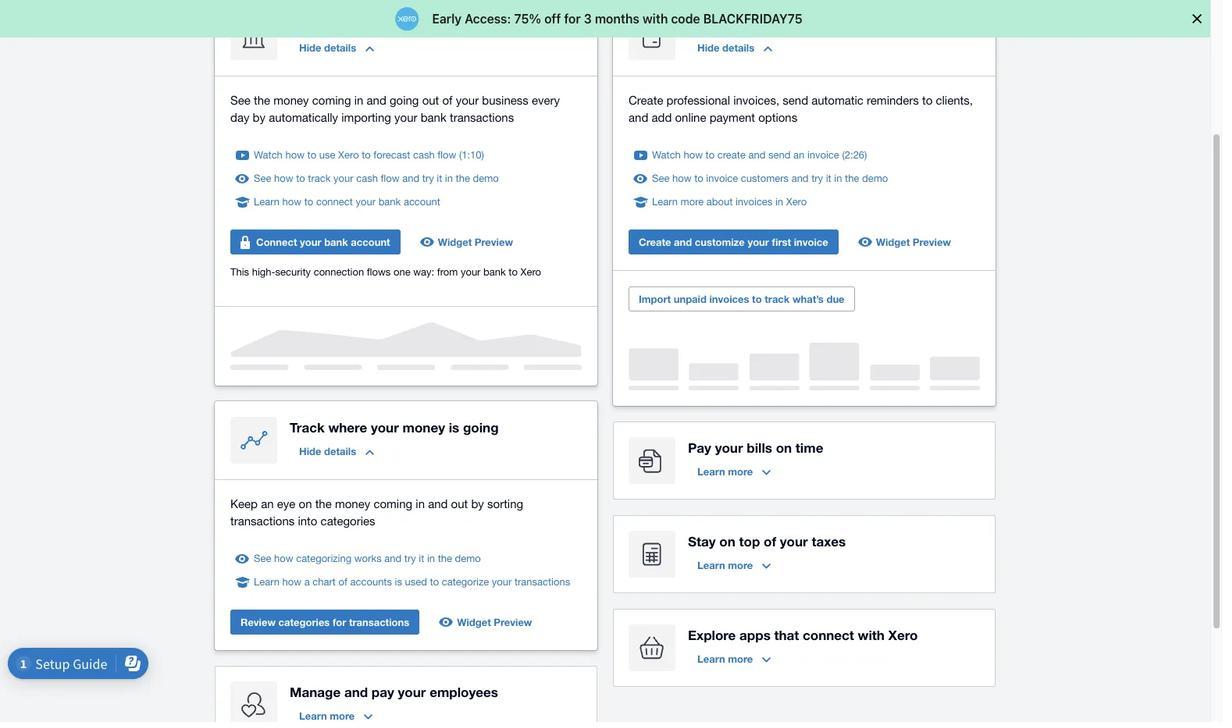 Task type: vqa. For each thing, say whether or not it's contained in the screenshot.
MISC FOR MISCELLANEOUS 'icon' at left
no



Task type: locate. For each thing, give the bounding box(es) containing it.
to up learn more about invoices in xero
[[695, 173, 704, 184]]

2 get from the left
[[688, 16, 711, 32]]

0 vertical spatial out
[[422, 94, 439, 107]]

2 horizontal spatial try
[[812, 173, 823, 184]]

taxes icon image
[[629, 531, 676, 578]]

account inside 'button'
[[351, 236, 390, 248]]

see
[[230, 94, 251, 107], [254, 173, 271, 184], [652, 173, 670, 184], [254, 553, 271, 565]]

learn down stay
[[698, 559, 725, 572]]

try down watch how to use xero to forecast cash flow (1:10) "link"
[[422, 173, 434, 184]]

this
[[230, 266, 249, 278]]

1 horizontal spatial an
[[794, 149, 805, 161]]

keep
[[230, 498, 258, 511]]

1 horizontal spatial on
[[720, 534, 736, 550]]

the up into
[[315, 498, 332, 511]]

dialog
[[0, 0, 1222, 37]]

get visibility over your cash flow
[[290, 16, 495, 32]]

visibility
[[316, 16, 367, 32]]

0 horizontal spatial get
[[290, 16, 312, 32]]

create up import
[[639, 236, 671, 248]]

transactions inside button
[[349, 616, 409, 629]]

1 vertical spatial invoice
[[706, 173, 738, 184]]

your right categorize on the left of page
[[492, 576, 512, 588]]

2 watch from the left
[[652, 149, 681, 161]]

online inside create professional invoices, send automatic reminders to clients, and add online payment options
[[675, 111, 707, 124]]

1 vertical spatial by
[[471, 498, 484, 511]]

1 vertical spatial flow
[[438, 149, 456, 161]]

2 vertical spatial money
[[335, 498, 370, 511]]

hide details button for paid
[[688, 35, 782, 60]]

an up see how to invoice customers and try it in the demo
[[794, 149, 805, 161]]

track where your money is going
[[290, 419, 499, 436]]

0 horizontal spatial try
[[404, 553, 416, 565]]

over
[[370, 16, 398, 32]]

track money icon image
[[230, 417, 277, 464]]

2 vertical spatial invoices
[[710, 293, 750, 305]]

2 horizontal spatial money
[[403, 419, 445, 436]]

hide down visibility on the left of the page
[[299, 41, 321, 54]]

account
[[404, 196, 440, 208], [351, 236, 390, 248]]

watch how to create and send an invoice (2:26)
[[652, 149, 867, 161]]

0 vertical spatial learn more button
[[688, 459, 781, 484]]

0 vertical spatial cash
[[434, 16, 464, 32]]

of
[[443, 94, 453, 107], [764, 534, 777, 550], [339, 576, 348, 588]]

0 horizontal spatial with
[[786, 16, 812, 32]]

3 learn more from the top
[[698, 653, 753, 666]]

your right connect
[[300, 236, 322, 248]]

watch down automatically
[[254, 149, 283, 161]]

an left eye
[[261, 498, 274, 511]]

2 vertical spatial learn more button
[[688, 647, 781, 672]]

0 horizontal spatial an
[[261, 498, 274, 511]]

your right 'importing'
[[395, 111, 418, 124]]

and inside the see the money coming in and going out of your business every day by automatically importing your bank transactions
[[367, 94, 387, 107]]

track left what's
[[765, 293, 790, 305]]

1 vertical spatial coming
[[374, 498, 413, 511]]

how inside "link"
[[285, 149, 305, 161]]

transactions inside the see the money coming in and going out of your business every day by automatically importing your bank transactions
[[450, 111, 514, 124]]

send
[[783, 94, 809, 107], [769, 149, 791, 161]]

demo down (1:10)
[[473, 173, 499, 184]]

(1:10)
[[459, 149, 484, 161]]

1 horizontal spatial online
[[816, 16, 854, 32]]

customize
[[695, 236, 745, 248]]

categories inside keep an eye on the money coming in and out by sorting transactions into categories
[[321, 515, 375, 528]]

1 horizontal spatial watch
[[652, 149, 681, 161]]

money up see how categorizing works and try it in the demo
[[335, 498, 370, 511]]

learn more button down 'apps'
[[688, 647, 781, 672]]

invoices preview bar graph image
[[629, 343, 980, 391]]

cash down watch how to use xero to forecast cash flow (1:10) "link"
[[356, 173, 378, 184]]

1 horizontal spatial out
[[451, 498, 468, 511]]

your right where
[[371, 419, 399, 436]]

paid
[[714, 16, 742, 32]]

hide for paid
[[698, 41, 720, 54]]

business
[[482, 94, 529, 107]]

online right "faster"
[[816, 16, 854, 32]]

2 learn more button from the top
[[688, 553, 781, 578]]

transactions inside keep an eye on the money coming in and out by sorting transactions into categories
[[230, 515, 295, 528]]

send up options
[[783, 94, 809, 107]]

learn more button down top
[[688, 553, 781, 578]]

to inside create professional invoices, send automatic reminders to clients, and add online payment options
[[922, 94, 933, 107]]

your left first
[[748, 236, 769, 248]]

your down see how to track your cash flow and try it in the demo link
[[356, 196, 376, 208]]

an
[[794, 149, 805, 161], [261, 498, 274, 511]]

categories
[[321, 515, 375, 528], [279, 616, 330, 629]]

widget for flow
[[438, 236, 472, 248]]

see inside see how to track your cash flow and try it in the demo link
[[254, 173, 271, 184]]

your inside 'button'
[[300, 236, 322, 248]]

2 horizontal spatial on
[[776, 440, 792, 456]]

it up used
[[419, 553, 424, 565]]

the down (1:10)
[[456, 173, 470, 184]]

preview for get paid faster with online invoices
[[913, 236, 951, 248]]

learn how a chart of accounts is used to categorize your transactions link
[[254, 575, 570, 591]]

bank right from
[[484, 266, 506, 278]]

learn more down pay
[[698, 466, 753, 478]]

learn more button down pay your bills on time on the bottom right of the page
[[688, 459, 781, 484]]

2 vertical spatial of
[[339, 576, 348, 588]]

on up into
[[299, 498, 312, 511]]

connect up connect your bank account
[[316, 196, 353, 208]]

send inside create professional invoices, send automatic reminders to clients, and add online payment options
[[783, 94, 809, 107]]

widget preview for flow
[[438, 236, 513, 248]]

money inside keep an eye on the money coming in and out by sorting transactions into categories
[[335, 498, 370, 511]]

see for see how to track your cash flow and try it in the demo
[[254, 173, 271, 184]]

bank up connection
[[324, 236, 348, 248]]

coming up automatically
[[312, 94, 351, 107]]

and inside see how to track your cash flow and try it in the demo link
[[402, 173, 420, 184]]

see inside see how categorizing works and try it in the demo link
[[254, 553, 271, 565]]

1 vertical spatial cash
[[413, 149, 435, 161]]

1 vertical spatial categories
[[279, 616, 330, 629]]

transactions down business
[[450, 111, 514, 124]]

0 horizontal spatial flow
[[381, 173, 400, 184]]

get
[[290, 16, 312, 32], [688, 16, 711, 32]]

get left paid
[[688, 16, 711, 32]]

1 horizontal spatial by
[[471, 498, 484, 511]]

chart
[[313, 576, 336, 588]]

invoices up reminders
[[858, 16, 910, 32]]

hide for where
[[299, 445, 321, 458]]

invoice left (2:26)
[[808, 149, 840, 161]]

0 vertical spatial online
[[816, 16, 854, 32]]

money right where
[[403, 419, 445, 436]]

your inside button
[[748, 236, 769, 248]]

on for time
[[776, 440, 792, 456]]

1 horizontal spatial connect
[[803, 627, 854, 644]]

categories right into
[[321, 515, 375, 528]]

0 horizontal spatial track
[[308, 173, 331, 184]]

watch inside "link"
[[254, 149, 283, 161]]

more down pay your bills on time on the bottom right of the page
[[728, 466, 753, 478]]

how for create
[[684, 149, 703, 161]]

0 horizontal spatial out
[[422, 94, 439, 107]]

0 horizontal spatial is
[[395, 576, 402, 588]]

3 learn more button from the top
[[688, 647, 781, 672]]

get for get paid faster with online invoices
[[688, 16, 711, 32]]

and down forecast
[[402, 173, 420, 184]]

automatically
[[269, 111, 338, 124]]

hide details button down paid
[[688, 35, 782, 60]]

out inside the see the money coming in and going out of your business every day by automatically importing your bank transactions
[[422, 94, 439, 107]]

employees
[[430, 684, 498, 701]]

1 vertical spatial connect
[[803, 627, 854, 644]]

coming
[[312, 94, 351, 107], [374, 498, 413, 511]]

see inside the see the money coming in and going out of your business every day by automatically importing your bank transactions
[[230, 94, 251, 107]]

1 vertical spatial with
[[858, 627, 885, 644]]

hide details button down visibility on the left of the page
[[290, 35, 384, 60]]

2 learn more from the top
[[698, 559, 753, 572]]

your left business
[[456, 94, 479, 107]]

0 horizontal spatial going
[[390, 94, 419, 107]]

learn more
[[698, 466, 753, 478], [698, 559, 753, 572], [698, 653, 753, 666]]

see the money coming in and going out of your business every day by automatically importing your bank transactions
[[230, 94, 560, 124]]

send up see how to invoice customers and try it in the demo
[[769, 149, 791, 161]]

transactions right the for
[[349, 616, 409, 629]]

widget preview for invoices
[[876, 236, 951, 248]]

widget
[[438, 236, 472, 248], [876, 236, 910, 248], [457, 616, 491, 629]]

details down where
[[324, 445, 356, 458]]

import unpaid invoices to track what's due
[[639, 293, 845, 305]]

0 vertical spatial coming
[[312, 94, 351, 107]]

it
[[437, 173, 442, 184], [826, 173, 832, 184], [419, 553, 424, 565]]

connection
[[314, 266, 364, 278]]

flow
[[468, 16, 495, 32], [438, 149, 456, 161], [381, 173, 400, 184]]

0 vertical spatial flow
[[468, 16, 495, 32]]

widget preview button for flow
[[413, 230, 523, 255]]

importing
[[342, 111, 391, 124]]

categories left the for
[[279, 616, 330, 629]]

security
[[275, 266, 311, 278]]

create inside button
[[639, 236, 671, 248]]

details for visibility
[[324, 41, 356, 54]]

2 horizontal spatial it
[[826, 173, 832, 184]]

1 vertical spatial online
[[675, 111, 707, 124]]

0 vertical spatial categories
[[321, 515, 375, 528]]

watch down add
[[652, 149, 681, 161]]

0 horizontal spatial money
[[274, 94, 309, 107]]

0 vertical spatial is
[[449, 419, 459, 436]]

1 horizontal spatial of
[[443, 94, 453, 107]]

1 horizontal spatial is
[[449, 419, 459, 436]]

0 horizontal spatial watch
[[254, 149, 283, 161]]

watch how to create and send an invoice (2:26) link
[[652, 148, 867, 163]]

on inside keep an eye on the money coming in and out by sorting transactions into categories
[[299, 498, 312, 511]]

1 vertical spatial out
[[451, 498, 468, 511]]

xero
[[338, 149, 359, 161], [786, 196, 807, 208], [521, 266, 541, 278], [889, 627, 918, 644]]

an inside keep an eye on the money coming in and out by sorting transactions into categories
[[261, 498, 274, 511]]

0 horizontal spatial on
[[299, 498, 312, 511]]

to up the learn how to connect your bank account
[[296, 173, 305, 184]]

invoices
[[858, 16, 910, 32], [736, 196, 773, 208], [710, 293, 750, 305]]

0 vertical spatial by
[[253, 111, 266, 124]]

account down see how to track your cash flow and try it in the demo link
[[404, 196, 440, 208]]

create inside create professional invoices, send automatic reminders to clients, and add online payment options
[[629, 94, 664, 107]]

get left visibility on the left of the page
[[290, 16, 312, 32]]

hide details for visibility
[[299, 41, 356, 54]]

learn more button for apps
[[688, 647, 781, 672]]

invoices right "unpaid"
[[710, 293, 750, 305]]

learn left about
[[652, 196, 678, 208]]

0 horizontal spatial online
[[675, 111, 707, 124]]

preview for get visibility over your cash flow
[[475, 236, 513, 248]]

0 vertical spatial send
[[783, 94, 809, 107]]

0 horizontal spatial it
[[419, 553, 424, 565]]

track down use
[[308, 173, 331, 184]]

1 horizontal spatial with
[[858, 627, 885, 644]]

cash right forecast
[[413, 149, 435, 161]]

0 vertical spatial of
[[443, 94, 453, 107]]

0 horizontal spatial connect
[[316, 196, 353, 208]]

track
[[308, 173, 331, 184], [765, 293, 790, 305]]

1 vertical spatial learn more button
[[688, 553, 781, 578]]

on right bills
[[776, 440, 792, 456]]

and left "customize"
[[674, 236, 692, 248]]

0 vertical spatial learn more
[[698, 466, 753, 478]]

invoices down customers
[[736, 196, 773, 208]]

details down visibility on the left of the page
[[324, 41, 356, 54]]

1 horizontal spatial track
[[765, 293, 790, 305]]

on left top
[[720, 534, 736, 550]]

in
[[354, 94, 363, 107], [445, 173, 453, 184], [834, 173, 842, 184], [776, 196, 784, 208], [416, 498, 425, 511], [427, 553, 435, 565]]

to up see how to track your cash flow and try it in the demo
[[362, 149, 371, 161]]

1 horizontal spatial it
[[437, 173, 442, 184]]

1 vertical spatial learn more
[[698, 559, 753, 572]]

to right used
[[430, 576, 439, 588]]

0 horizontal spatial account
[[351, 236, 390, 248]]

hide
[[299, 41, 321, 54], [698, 41, 720, 54], [299, 445, 321, 458]]

out left business
[[422, 94, 439, 107]]

to left clients,
[[922, 94, 933, 107]]

1 vertical spatial account
[[351, 236, 390, 248]]

of left business
[[443, 94, 453, 107]]

0 vertical spatial with
[[786, 16, 812, 32]]

create
[[629, 94, 664, 107], [639, 236, 671, 248]]

learn down pay
[[698, 466, 725, 478]]

it right customers
[[826, 173, 832, 184]]

account up the flows
[[351, 236, 390, 248]]

2 vertical spatial flow
[[381, 173, 400, 184]]

2 vertical spatial learn more
[[698, 653, 753, 666]]

out left "sorting"
[[451, 498, 468, 511]]

how
[[285, 149, 305, 161], [684, 149, 703, 161], [274, 173, 293, 184], [673, 173, 692, 184], [282, 196, 302, 208], [274, 553, 293, 565], [282, 576, 302, 588]]

cash
[[434, 16, 464, 32], [413, 149, 435, 161], [356, 173, 378, 184]]

money
[[274, 94, 309, 107], [403, 419, 445, 436], [335, 498, 370, 511]]

2 vertical spatial on
[[720, 534, 736, 550]]

and up 'importing'
[[367, 94, 387, 107]]

2 vertical spatial invoice
[[794, 236, 829, 248]]

transactions down keep
[[230, 515, 295, 528]]

1 vertical spatial track
[[765, 293, 790, 305]]

1 horizontal spatial money
[[335, 498, 370, 511]]

0 horizontal spatial of
[[339, 576, 348, 588]]

1 learn more from the top
[[698, 466, 753, 478]]

hide details button
[[290, 35, 384, 60], [688, 35, 782, 60], [290, 439, 384, 464]]

see up connect
[[254, 173, 271, 184]]

online down the "professional"
[[675, 111, 707, 124]]

1 vertical spatial is
[[395, 576, 402, 588]]

1 horizontal spatial going
[[463, 419, 499, 436]]

1 vertical spatial on
[[299, 498, 312, 511]]

and
[[367, 94, 387, 107], [629, 111, 649, 124], [749, 149, 766, 161], [402, 173, 420, 184], [792, 173, 809, 184], [674, 236, 692, 248], [428, 498, 448, 511], [385, 553, 402, 565], [344, 684, 368, 701]]

your right the pay
[[398, 684, 426, 701]]

the up automatically
[[254, 94, 270, 107]]

coming inside keep an eye on the money coming in and out by sorting transactions into categories
[[374, 498, 413, 511]]

0 vertical spatial track
[[308, 173, 331, 184]]

that
[[774, 627, 799, 644]]

more for your
[[728, 466, 753, 478]]

hide down paid
[[698, 41, 720, 54]]

sorting
[[487, 498, 523, 511]]

customers
[[741, 173, 789, 184]]

by left "sorting"
[[471, 498, 484, 511]]

0 vertical spatial going
[[390, 94, 419, 107]]

review categories for transactions
[[241, 616, 409, 629]]

due
[[827, 293, 845, 305]]

0 horizontal spatial by
[[253, 111, 266, 124]]

of right top
[[764, 534, 777, 550]]

widget preview
[[438, 236, 513, 248], [876, 236, 951, 248], [457, 616, 532, 629]]

see down keep
[[254, 553, 271, 565]]

how for connect
[[282, 196, 302, 208]]

bank inside the see the money coming in and going out of your business every day by automatically importing your bank transactions
[[421, 111, 447, 124]]

money inside the see the money coming in and going out of your business every day by automatically importing your bank transactions
[[274, 94, 309, 107]]

cash inside "link"
[[413, 149, 435, 161]]

learn
[[254, 196, 280, 208], [652, 196, 678, 208], [698, 466, 725, 478], [698, 559, 725, 572], [254, 576, 280, 588], [698, 653, 725, 666]]

1 watch from the left
[[254, 149, 283, 161]]

1 vertical spatial going
[[463, 419, 499, 436]]

1 vertical spatial of
[[764, 534, 777, 550]]

explore apps that connect with xero
[[688, 627, 918, 644]]

learn how to connect your bank account
[[254, 196, 440, 208]]

learn how to connect your bank account link
[[254, 195, 440, 210]]

day
[[230, 111, 250, 124]]

invoice
[[808, 149, 840, 161], [706, 173, 738, 184], [794, 236, 829, 248]]

money up automatically
[[274, 94, 309, 107]]

1 horizontal spatial flow
[[438, 149, 456, 161]]

see for see how categorizing works and try it in the demo
[[254, 553, 271, 565]]

coming inside the see the money coming in and going out of your business every day by automatically importing your bank transactions
[[312, 94, 351, 107]]

see down add
[[652, 173, 670, 184]]

how for track
[[274, 173, 293, 184]]

2 horizontal spatial flow
[[468, 16, 495, 32]]

0 horizontal spatial coming
[[312, 94, 351, 107]]

apps
[[740, 627, 771, 644]]

to
[[922, 94, 933, 107], [307, 149, 316, 161], [362, 149, 371, 161], [706, 149, 715, 161], [296, 173, 305, 184], [695, 173, 704, 184], [304, 196, 313, 208], [509, 266, 518, 278], [752, 293, 762, 305], [430, 576, 439, 588]]

connect inside learn how to connect your bank account link
[[316, 196, 353, 208]]

more down top
[[728, 559, 753, 572]]

and inside keep an eye on the money coming in and out by sorting transactions into categories
[[428, 498, 448, 511]]

1 horizontal spatial get
[[688, 16, 711, 32]]

0 vertical spatial create
[[629, 94, 664, 107]]

1 horizontal spatial try
[[422, 173, 434, 184]]

0 vertical spatial account
[[404, 196, 440, 208]]

the down (2:26)
[[845, 173, 860, 184]]

0 vertical spatial connect
[[316, 196, 353, 208]]

cash right over
[[434, 16, 464, 32]]

1 vertical spatial an
[[261, 498, 274, 511]]

0 vertical spatial on
[[776, 440, 792, 456]]

1 learn more button from the top
[[688, 459, 781, 484]]

1 get from the left
[[290, 16, 312, 32]]

the
[[254, 94, 270, 107], [456, 173, 470, 184], [845, 173, 860, 184], [315, 498, 332, 511], [438, 553, 452, 565]]

by
[[253, 111, 266, 124], [471, 498, 484, 511]]

1 horizontal spatial coming
[[374, 498, 413, 511]]

bank right 'importing'
[[421, 111, 447, 124]]

bills
[[747, 440, 773, 456]]

connect
[[316, 196, 353, 208], [803, 627, 854, 644]]

hide down track
[[299, 445, 321, 458]]

see inside see how to invoice customers and try it in the demo link
[[652, 173, 670, 184]]

1 vertical spatial create
[[639, 236, 671, 248]]

0 vertical spatial money
[[274, 94, 309, 107]]

try
[[422, 173, 434, 184], [812, 173, 823, 184], [404, 553, 416, 565]]

create up add
[[629, 94, 664, 107]]

of inside the see the money coming in and going out of your business every day by automatically importing your bank transactions
[[443, 94, 453, 107]]

details down paid
[[723, 41, 755, 54]]

and left the pay
[[344, 684, 368, 701]]

more
[[681, 196, 704, 208], [728, 466, 753, 478], [728, 559, 753, 572], [728, 653, 753, 666]]

online
[[816, 16, 854, 32], [675, 111, 707, 124]]

hide details down where
[[299, 445, 356, 458]]

add
[[652, 111, 672, 124]]



Task type: describe. For each thing, give the bounding box(es) containing it.
pay your bills on time
[[688, 440, 824, 456]]

to up connect your bank account 'button'
[[304, 196, 313, 208]]

(2:26)
[[842, 149, 867, 161]]

connect your bank account
[[256, 236, 390, 248]]

learn more for on
[[698, 559, 753, 572]]

out inside keep an eye on the money coming in and out by sorting transactions into categories
[[451, 498, 468, 511]]

reminders
[[867, 94, 919, 107]]

accounts
[[350, 576, 392, 588]]

categories inside button
[[279, 616, 330, 629]]

import unpaid invoices to track what's due button
[[629, 287, 855, 312]]

explore
[[688, 627, 736, 644]]

your right over
[[402, 16, 430, 32]]

to right from
[[509, 266, 518, 278]]

this high-security connection flows one way: from your bank to xero
[[230, 266, 541, 278]]

learn left "a"
[[254, 576, 280, 588]]

bank down see how to track your cash flow and try it in the demo link
[[379, 196, 401, 208]]

and inside see how to invoice customers and try it in the demo link
[[792, 173, 809, 184]]

banking icon image
[[230, 13, 277, 60]]

how for works
[[274, 553, 293, 565]]

watch for get visibility over your cash flow
[[254, 149, 283, 161]]

options
[[759, 111, 798, 124]]

automatic
[[812, 94, 864, 107]]

it inside see how to invoice customers and try it in the demo link
[[826, 173, 832, 184]]

categorize
[[442, 576, 489, 588]]

1 horizontal spatial account
[[404, 196, 440, 208]]

in inside keep an eye on the money coming in and out by sorting transactions into categories
[[416, 498, 425, 511]]

xero inside "link"
[[338, 149, 359, 161]]

create professional invoices, send automatic reminders to clients, and add online payment options
[[629, 94, 973, 124]]

learn more about invoices in xero
[[652, 196, 807, 208]]

your left the taxes
[[780, 534, 808, 550]]

connect for your
[[316, 196, 353, 208]]

hide for visibility
[[299, 41, 321, 54]]

forecast
[[374, 149, 410, 161]]

more for apps
[[728, 653, 753, 666]]

0 vertical spatial an
[[794, 149, 805, 161]]

see how to invoice customers and try it in the demo link
[[652, 171, 888, 187]]

the up categorize on the left of page
[[438, 553, 452, 565]]

professional
[[667, 94, 730, 107]]

a
[[304, 576, 310, 588]]

invoices icon image
[[629, 13, 676, 60]]

to left create
[[706, 149, 715, 161]]

stay on top of your taxes
[[688, 534, 846, 550]]

hide details for where
[[299, 445, 356, 458]]

invoices,
[[734, 94, 780, 107]]

top
[[739, 534, 760, 550]]

see how to invoice customers and try it in the demo
[[652, 173, 888, 184]]

add-ons icon image
[[629, 625, 676, 672]]

bills icon image
[[629, 437, 676, 484]]

details for where
[[324, 445, 356, 458]]

high-
[[252, 266, 275, 278]]

create and customize your first invoice
[[639, 236, 829, 248]]

flows
[[367, 266, 391, 278]]

learn down the explore
[[698, 653, 725, 666]]

every
[[532, 94, 560, 107]]

how for chart
[[282, 576, 302, 588]]

into
[[298, 515, 317, 528]]

time
[[796, 440, 824, 456]]

learn how a chart of accounts is used to categorize your transactions
[[254, 576, 570, 588]]

and inside create professional invoices, send automatic reminders to clients, and add online payment options
[[629, 111, 649, 124]]

what's
[[793, 293, 824, 305]]

see for see how to invoice customers and try it in the demo
[[652, 173, 670, 184]]

learn more button for on
[[688, 553, 781, 578]]

learn more button for your
[[688, 459, 781, 484]]

create for create and customize your first invoice
[[639, 236, 671, 248]]

one
[[394, 266, 411, 278]]

bank inside 'button'
[[324, 236, 348, 248]]

in inside the see the money coming in and going out of your business every day by automatically importing your bank transactions
[[354, 94, 363, 107]]

going inside the see the money coming in and going out of your business every day by automatically importing your bank transactions
[[390, 94, 419, 107]]

and inside create and customize your first invoice button
[[674, 236, 692, 248]]

watch how to use xero to forecast cash flow (1:10) link
[[254, 148, 484, 163]]

from
[[437, 266, 458, 278]]

create for create professional invoices, send automatic reminders to clients, and add online payment options
[[629, 94, 664, 107]]

get paid faster with online invoices
[[688, 16, 910, 32]]

first
[[772, 236, 791, 248]]

connect
[[256, 236, 297, 248]]

used
[[405, 576, 427, 588]]

transactions right categorize on the left of page
[[515, 576, 570, 588]]

your right from
[[461, 266, 481, 278]]

0 vertical spatial invoices
[[858, 16, 910, 32]]

see how to track your cash flow and try it in the demo
[[254, 173, 499, 184]]

create
[[718, 149, 746, 161]]

see how categorizing works and try it in the demo link
[[254, 551, 481, 567]]

it inside see how categorizing works and try it in the demo link
[[419, 553, 424, 565]]

payment
[[710, 111, 755, 124]]

invoices inside button
[[710, 293, 750, 305]]

to inside button
[[752, 293, 762, 305]]

the inside keep an eye on the money coming in and out by sorting transactions into categories
[[315, 498, 332, 511]]

learn more about invoices in xero link
[[652, 195, 807, 210]]

employees icon image
[[230, 682, 277, 723]]

by inside keep an eye on the money coming in and out by sorting transactions into categories
[[471, 498, 484, 511]]

to left use
[[307, 149, 316, 161]]

your up the learn how to connect your bank account
[[334, 173, 354, 184]]

stay
[[688, 534, 716, 550]]

faster
[[745, 16, 782, 32]]

where
[[328, 419, 367, 436]]

your right pay
[[715, 440, 743, 456]]

it inside see how to track your cash flow and try it in the demo link
[[437, 173, 442, 184]]

works
[[354, 553, 382, 565]]

and inside watch how to create and send an invoice (2:26) link
[[749, 149, 766, 161]]

see how categorizing works and try it in the demo
[[254, 553, 481, 565]]

manage
[[290, 684, 341, 701]]

for
[[333, 616, 346, 629]]

unpaid
[[674, 293, 707, 305]]

import
[[639, 293, 671, 305]]

demo down (2:26)
[[862, 173, 888, 184]]

the inside the see the money coming in and going out of your business every day by automatically importing your bank transactions
[[254, 94, 270, 107]]

pay
[[688, 440, 712, 456]]

by inside the see the money coming in and going out of your business every day by automatically importing your bank transactions
[[253, 111, 266, 124]]

watch how to use xero to forecast cash flow (1:10)
[[254, 149, 484, 161]]

0 vertical spatial invoice
[[808, 149, 840, 161]]

and inside see how categorizing works and try it in the demo link
[[385, 553, 402, 565]]

about
[[707, 196, 733, 208]]

connect for with
[[803, 627, 854, 644]]

categorizing
[[296, 553, 352, 565]]

banking preview line graph image
[[230, 323, 582, 370]]

how for use
[[285, 149, 305, 161]]

connect your bank account button
[[230, 230, 400, 255]]

learn more for your
[[698, 466, 753, 478]]

review
[[241, 616, 276, 629]]

taxes
[[812, 534, 846, 550]]

more left about
[[681, 196, 704, 208]]

clients,
[[936, 94, 973, 107]]

flow inside "link"
[[438, 149, 456, 161]]

get for get visibility over your cash flow
[[290, 16, 312, 32]]

demo up categorize on the left of page
[[455, 553, 481, 565]]

manage and pay your employees
[[290, 684, 498, 701]]

review categories for transactions button
[[230, 610, 420, 635]]

1 vertical spatial invoices
[[736, 196, 773, 208]]

details for paid
[[723, 41, 755, 54]]

way:
[[413, 266, 434, 278]]

track
[[290, 419, 325, 436]]

pay
[[372, 684, 394, 701]]

1 vertical spatial money
[[403, 419, 445, 436]]

see for see the money coming in and going out of your business every day by automatically importing your bank transactions
[[230, 94, 251, 107]]

1 vertical spatial send
[[769, 149, 791, 161]]

create and customize your first invoice button
[[629, 230, 839, 255]]

how for invoice
[[673, 173, 692, 184]]

invoice inside button
[[794, 236, 829, 248]]

on for the
[[299, 498, 312, 511]]

more for on
[[728, 559, 753, 572]]

2 vertical spatial cash
[[356, 173, 378, 184]]

use
[[319, 149, 335, 161]]

learn up connect
[[254, 196, 280, 208]]

see how to track your cash flow and try it in the demo link
[[254, 171, 499, 187]]

learn more for apps
[[698, 653, 753, 666]]

hide details button for where
[[290, 439, 384, 464]]

2 horizontal spatial of
[[764, 534, 777, 550]]

watch for get paid faster with online invoices
[[652, 149, 681, 161]]

eye
[[277, 498, 296, 511]]

widget preview button for invoices
[[851, 230, 961, 255]]

track inside button
[[765, 293, 790, 305]]

keep an eye on the money coming in and out by sorting transactions into categories
[[230, 498, 523, 528]]

widget for invoices
[[876, 236, 910, 248]]

hide details button for visibility
[[290, 35, 384, 60]]

hide details for paid
[[698, 41, 755, 54]]



